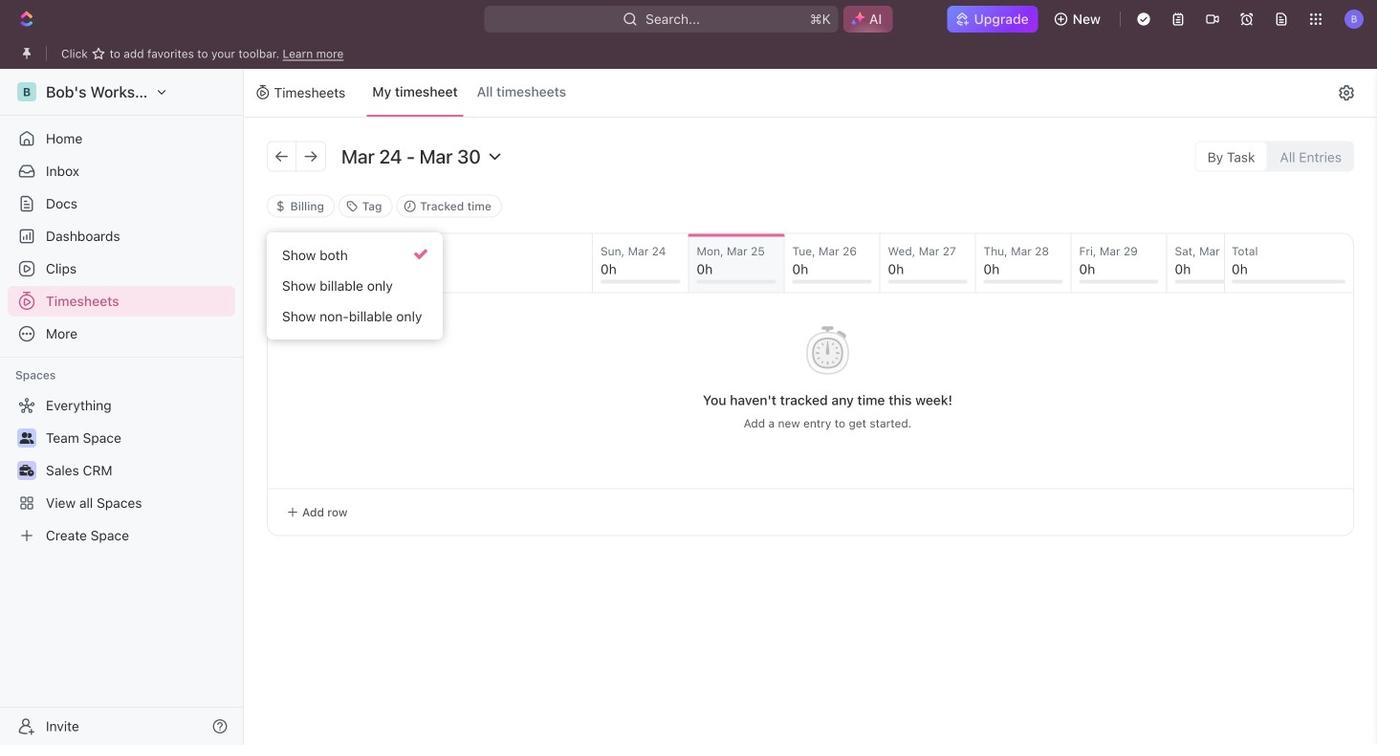 Task type: locate. For each thing, give the bounding box(es) containing it.
tree inside sidebar navigation
[[8, 390, 235, 551]]

checked image
[[414, 248, 428, 261]]

sidebar navigation
[[0, 69, 244, 745]]

tree
[[8, 390, 235, 551]]



Task type: describe. For each thing, give the bounding box(es) containing it.
checked element
[[414, 248, 428, 261]]



Task type: vqa. For each thing, say whether or not it's contained in the screenshot.
Filter
no



